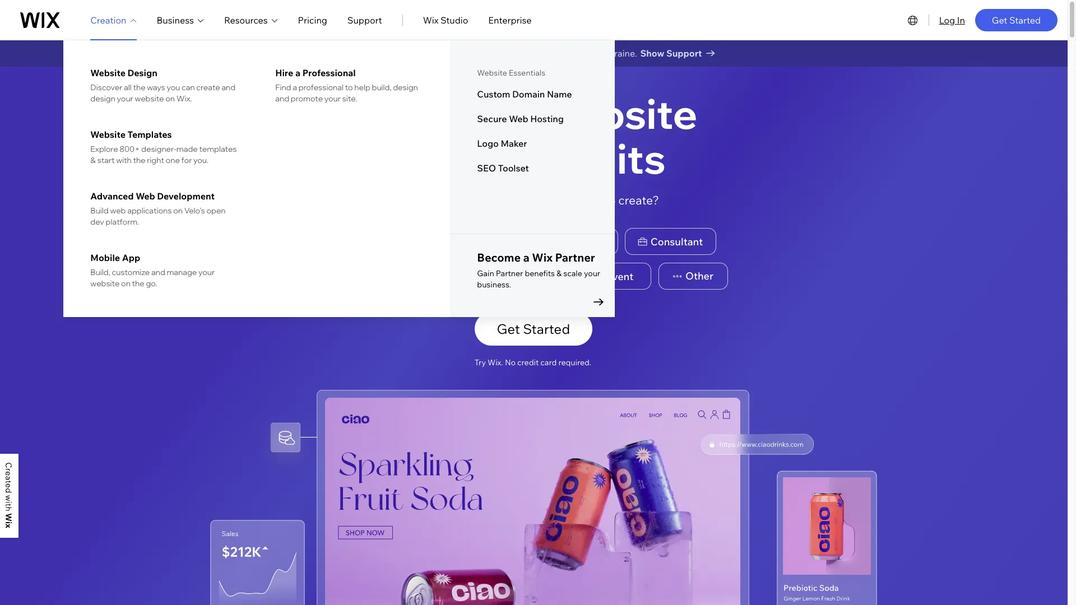 Task type: vqa. For each thing, say whether or not it's contained in the screenshot.


Task type: describe. For each thing, give the bounding box(es) containing it.
let's
[[362, 48, 381, 59]]

& for →
[[557, 268, 562, 279]]

language selector, english selected image
[[906, 13, 920, 27]]

the inside mobile app build, customize and manage your website on the go.
[[132, 279, 144, 289]]

domain
[[512, 89, 545, 100]]

pricing
[[298, 14, 327, 26]]

stand
[[500, 48, 524, 59]]

ukraine.
[[603, 48, 637, 59]]

1 horizontal spatial partner
[[555, 251, 595, 265]]

your inside website design discover all the ways you can create and design your website on wix.
[[117, 94, 133, 104]]

website for design
[[90, 67, 126, 78]]

resources button
[[224, 13, 278, 27]]

the left people
[[545, 48, 559, 59]]

benefits
[[525, 268, 555, 279]]

go.
[[146, 279, 157, 289]]

get started inside button
[[497, 321, 570, 338]]

0 vertical spatial to
[[489, 48, 498, 59]]

make
[[383, 48, 406, 59]]

find
[[275, 82, 291, 92]]

seo toolset
[[477, 163, 529, 174]]

essentials
[[509, 68, 545, 78]]

website templates link
[[90, 129, 238, 140]]

an ecommerce site for a soda company with a sales graph and mobile checkout image
[[325, 398, 740, 605]]

0 vertical spatial wix
[[423, 14, 438, 26]]

maker
[[501, 138, 527, 149]]

1 vertical spatial of
[[465, 193, 476, 207]]

secure
[[477, 113, 507, 124]]

get started link
[[975, 9, 1058, 31]]

people
[[561, 48, 590, 59]]

mobile
[[90, 252, 120, 263]]

hire
[[275, 67, 293, 78]]

a for become
[[523, 251, 530, 265]]

no
[[505, 358, 516, 368]]

glass ns.png image
[[701, 435, 813, 455]]

gain
[[477, 268, 494, 279]]

blog button
[[555, 228, 618, 255]]

0 vertical spatial with
[[526, 48, 543, 59]]

hire a professional link
[[275, 67, 423, 78]]

1 horizontal spatial started
[[1009, 14, 1041, 26]]

business.
[[477, 280, 511, 290]]

site.
[[342, 94, 357, 104]]

professional
[[302, 67, 356, 78]]

together
[[451, 48, 487, 59]]

design inside website design discover all the ways you can create and design your website on wix.
[[90, 94, 115, 104]]

create?
[[618, 193, 659, 207]]

credit
[[517, 358, 539, 368]]

limits
[[560, 133, 666, 184]]

web for advanced
[[136, 191, 155, 202]]

and inside mobile app build, customize and manage your website on the go.
[[151, 267, 165, 277]]

creation button
[[90, 13, 136, 27]]

name
[[547, 89, 572, 100]]

the inside website design discover all the ways you can create and design your website on wix.
[[133, 82, 145, 92]]

platform.
[[106, 217, 139, 227]]

show support
[[640, 48, 702, 59]]

0 vertical spatial of
[[592, 48, 601, 59]]

design inside hire a professional find a professional to help build, design and promote your site.
[[393, 82, 418, 92]]

try wix. no credit card required.
[[475, 358, 591, 368]]

create
[[369, 88, 502, 139]]

on inside advanced web development build web applications on velo's open dev platform.
[[173, 206, 183, 216]]

without
[[401, 133, 552, 184]]

hire a professional find a professional to help build, design and promote your site.
[[275, 67, 418, 104]]

app
[[122, 252, 140, 263]]

your inside mobile app build, customize and manage your website on the go.
[[198, 267, 215, 277]]

you.
[[193, 155, 209, 165]]

like
[[583, 193, 602, 207]]

1 vertical spatial support
[[666, 48, 702, 59]]

development
[[157, 191, 215, 202]]

consultant button
[[625, 228, 716, 255]]

hosting
[[530, 113, 564, 124]]

build,
[[90, 267, 110, 277]]

right
[[147, 155, 164, 165]]

website design link
[[90, 67, 238, 78]]

business inside business dropdown button
[[157, 14, 194, 26]]

help
[[354, 82, 370, 92]]

build
[[90, 206, 109, 216]]

log in link
[[939, 13, 965, 27]]

let's make an impact together to stand with the people of ukraine.
[[362, 48, 637, 59]]

studio
[[441, 14, 468, 26]]

your inside become a  wix partner gain partner benefits & scale your business. →
[[584, 268, 600, 279]]

custom domain name link
[[477, 89, 588, 100]]

website inside website design discover all the ways you can create and design your website on wix.
[[135, 94, 164, 104]]

show support link
[[640, 45, 725, 61]]

wix studio link
[[423, 13, 468, 27]]

1 vertical spatial partner
[[496, 268, 523, 279]]

business inside service business button
[[410, 270, 452, 283]]

for
[[181, 155, 192, 165]]

started inside button
[[523, 321, 570, 338]]

what kind of website would you like to create?
[[407, 193, 659, 207]]

your inside hire a professional find a professional to help build, design and promote your site.
[[324, 94, 341, 104]]

wix studio
[[423, 14, 468, 26]]

professional
[[299, 82, 344, 92]]

website essentials
[[477, 68, 545, 78]]

wix. inside website design discover all the ways you can create and design your website on wix.
[[176, 94, 192, 104]]

secure web hosting link
[[477, 113, 588, 124]]

manage
[[167, 267, 197, 277]]

0 horizontal spatial support
[[347, 14, 382, 26]]

discover
[[90, 82, 122, 92]]

on inside mobile app build, customize and manage your website on the go.
[[121, 279, 131, 289]]

custom domain name
[[477, 89, 572, 100]]

website templates explore 800+ designer-made templates & start with the right one for you.
[[90, 129, 237, 165]]

service business
[[372, 270, 452, 283]]

resources
[[224, 14, 268, 26]]

2 horizontal spatial to
[[604, 193, 616, 207]]



Task type: locate. For each thing, give the bounding box(es) containing it.
website inside mobile app build, customize and manage your website on the go.
[[90, 279, 120, 289]]

restaurant
[[500, 270, 553, 283]]

1 vertical spatial and
[[275, 94, 289, 104]]

0 horizontal spatial wix.
[[176, 94, 192, 104]]

1 horizontal spatial with
[[526, 48, 543, 59]]

a inside become a  wix partner gain partner benefits & scale your business. →
[[523, 251, 530, 265]]

secure web hosting
[[477, 113, 564, 124]]

0 vertical spatial support
[[347, 14, 382, 26]]

pricing link
[[298, 13, 327, 27]]

&
[[90, 155, 96, 165], [557, 268, 562, 279]]

business
[[157, 14, 194, 26], [410, 270, 452, 283]]

0 horizontal spatial business
[[157, 14, 194, 26]]

and inside website design discover all the ways you can create and design your website on wix.
[[222, 82, 235, 92]]

started
[[1009, 14, 1041, 26], [523, 321, 570, 338]]

logo maker link
[[477, 138, 588, 149]]

1 vertical spatial business
[[410, 270, 452, 283]]

seo
[[477, 163, 496, 174]]

the right all
[[133, 82, 145, 92]]

1 horizontal spatial to
[[489, 48, 498, 59]]

of right kind
[[465, 193, 476, 207]]

logo maker
[[477, 138, 527, 149]]

1 horizontal spatial &
[[557, 268, 562, 279]]

0 vertical spatial web
[[509, 113, 528, 124]]

website inside website templates explore 800+ designer-made templates & start with the right one for you.
[[90, 129, 126, 140]]

2 horizontal spatial and
[[275, 94, 289, 104]]

0 horizontal spatial wix
[[423, 14, 438, 26]]

with down 800+ at the left of page
[[116, 155, 132, 165]]

card
[[540, 358, 557, 368]]

creation group
[[64, 40, 615, 317]]

service business button
[[342, 263, 465, 290]]

0 horizontal spatial you
[[167, 82, 180, 92]]

you inside website design discover all the ways you can create and design your website on wix.
[[167, 82, 180, 92]]

a for create
[[510, 88, 534, 139]]

wix. down can
[[176, 94, 192, 104]]

event
[[606, 270, 633, 283]]

0 vertical spatial on
[[165, 94, 175, 104]]

support
[[347, 14, 382, 26], [666, 48, 702, 59]]

0 vertical spatial business
[[157, 14, 194, 26]]

& for right
[[90, 155, 96, 165]]

& left scale
[[557, 268, 562, 279]]

website for templates
[[90, 129, 126, 140]]

one
[[166, 155, 180, 165]]

0 vertical spatial get
[[992, 14, 1007, 26]]

1 vertical spatial &
[[557, 268, 562, 279]]

toolset
[[498, 163, 529, 174]]

support right show
[[666, 48, 702, 59]]

service
[[372, 270, 407, 283]]

you
[[167, 82, 180, 92], [561, 193, 581, 207]]

applications
[[127, 206, 172, 216]]

0 horizontal spatial get started
[[497, 321, 570, 338]]

business right "service"
[[410, 270, 452, 283]]

and right create
[[222, 82, 235, 92]]

a inside create a website without limits
[[510, 88, 534, 139]]

the inside website templates explore 800+ designer-made templates & start with the right one for you.
[[133, 155, 145, 165]]

mobile app link
[[90, 252, 238, 263]]

0 vertical spatial partner
[[555, 251, 595, 265]]

can
[[182, 82, 195, 92]]

customize
[[112, 267, 150, 277]]

your right the manage
[[198, 267, 215, 277]]

website up explore
[[90, 129, 126, 140]]

get started up try wix. no credit card required.
[[497, 321, 570, 338]]

templates
[[199, 144, 237, 154]]

web up applications
[[136, 191, 155, 202]]

0 vertical spatial wix.
[[176, 94, 192, 104]]

website inside website design discover all the ways you can create and design your website on wix.
[[90, 67, 126, 78]]

to inside hire a professional find a professional to help build, design and promote your site.
[[345, 82, 353, 92]]

enterprise
[[488, 14, 532, 26]]

created with wix image
[[6, 463, 12, 529]]

web for secure
[[509, 113, 528, 124]]

web up maker
[[509, 113, 528, 124]]

web
[[110, 206, 126, 216]]

partner up scale
[[555, 251, 595, 265]]

become a  wix partner gain partner benefits & scale your business. →
[[477, 251, 605, 309]]

2 vertical spatial to
[[604, 193, 616, 207]]

1 vertical spatial wix.
[[488, 358, 503, 368]]

0 vertical spatial started
[[1009, 14, 1041, 26]]

0 horizontal spatial partner
[[496, 268, 523, 279]]

website
[[541, 88, 697, 139], [135, 94, 164, 104], [479, 193, 522, 207], [90, 279, 120, 289]]

1 vertical spatial wix
[[532, 251, 553, 265]]

0 vertical spatial design
[[393, 82, 418, 92]]

business button
[[157, 13, 204, 27]]

on down website design link in the top of the page
[[165, 94, 175, 104]]

advanced
[[90, 191, 134, 202]]

ways
[[147, 82, 165, 92]]

restaurant button
[[471, 263, 569, 290]]

& left start
[[90, 155, 96, 165]]

1 vertical spatial started
[[523, 321, 570, 338]]

logo
[[477, 138, 499, 149]]

wix
[[423, 14, 438, 26], [532, 251, 553, 265]]

0 vertical spatial you
[[167, 82, 180, 92]]

wix inside become a  wix partner gain partner benefits & scale your business. →
[[532, 251, 553, 265]]

designer-
[[141, 144, 176, 154]]

the left go.
[[132, 279, 144, 289]]

1 horizontal spatial wix.
[[488, 358, 503, 368]]

scale
[[563, 268, 582, 279]]

1 horizontal spatial get
[[992, 14, 1007, 26]]

get started
[[992, 14, 1041, 26], [497, 321, 570, 338]]

get started right in
[[992, 14, 1041, 26]]

& inside become a  wix partner gain partner benefits & scale your business. →
[[557, 268, 562, 279]]

1 horizontal spatial and
[[222, 82, 235, 92]]

on inside website design discover all the ways you can create and design your website on wix.
[[165, 94, 175, 104]]

all
[[124, 82, 132, 92]]

0 vertical spatial and
[[222, 82, 235, 92]]

design
[[393, 82, 418, 92], [90, 94, 115, 104]]

with up essentials
[[526, 48, 543, 59]]

explore
[[90, 144, 118, 154]]

your right scale
[[584, 268, 600, 279]]

→
[[592, 292, 605, 309]]

get right in
[[992, 14, 1007, 26]]

1 horizontal spatial you
[[561, 193, 581, 207]]

partner
[[555, 251, 595, 265], [496, 268, 523, 279]]

website for essentials
[[477, 68, 507, 78]]

try
[[475, 358, 486, 368]]

website inside create a website without limits
[[541, 88, 697, 139]]

1 vertical spatial to
[[345, 82, 353, 92]]

1 horizontal spatial of
[[592, 48, 601, 59]]

0 vertical spatial get started
[[992, 14, 1041, 26]]

the down 800+ at the left of page
[[133, 155, 145, 165]]

& inside website templates explore 800+ designer-made templates & start with the right one for you.
[[90, 155, 96, 165]]

1 horizontal spatial web
[[509, 113, 528, 124]]

1 horizontal spatial wix
[[532, 251, 553, 265]]

impact
[[420, 48, 449, 59]]

0 vertical spatial &
[[90, 155, 96, 165]]

velo's
[[184, 206, 205, 216]]

2 vertical spatial and
[[151, 267, 165, 277]]

0 horizontal spatial started
[[523, 321, 570, 338]]

1 horizontal spatial design
[[393, 82, 418, 92]]

of right people
[[592, 48, 601, 59]]

partner up business.
[[496, 268, 523, 279]]

build,
[[372, 82, 391, 92]]

to up site.
[[345, 82, 353, 92]]

0 horizontal spatial &
[[90, 155, 96, 165]]

creation
[[90, 14, 126, 26]]

0 horizontal spatial of
[[465, 193, 476, 207]]

advanced web development build web applications on velo's open dev platform.
[[90, 191, 226, 227]]

1 vertical spatial on
[[173, 206, 183, 216]]

1 vertical spatial with
[[116, 155, 132, 165]]

design
[[128, 67, 157, 78]]

wix. left no
[[488, 358, 503, 368]]

business up website design link in the top of the page
[[157, 14, 194, 26]]

2 vertical spatial on
[[121, 279, 131, 289]]

advanced web development link
[[90, 191, 238, 202]]

wix left studio
[[423, 14, 438, 26]]

website design discover all the ways you can create and design your website on wix.
[[90, 67, 235, 104]]

0 horizontal spatial and
[[151, 267, 165, 277]]

get inside button
[[497, 321, 520, 338]]

0 horizontal spatial with
[[116, 155, 132, 165]]

made
[[176, 144, 198, 154]]

0 horizontal spatial design
[[90, 94, 115, 104]]

consultant
[[651, 235, 703, 248]]

website
[[90, 67, 126, 78], [477, 68, 507, 78], [90, 129, 126, 140]]

your down professional
[[324, 94, 341, 104]]

wix up benefits
[[532, 251, 553, 265]]

an
[[408, 48, 418, 59]]

get up no
[[497, 321, 520, 338]]

web inside advanced web development build web applications on velo's open dev platform.
[[136, 191, 155, 202]]

kind
[[439, 193, 463, 207]]

1 vertical spatial you
[[561, 193, 581, 207]]

1 horizontal spatial business
[[410, 270, 452, 283]]

get started button
[[474, 312, 592, 346]]

of
[[592, 48, 601, 59], [465, 193, 476, 207]]

design right build,
[[393, 82, 418, 92]]

the
[[545, 48, 559, 59], [133, 82, 145, 92], [133, 155, 145, 165], [132, 279, 144, 289]]

1 vertical spatial get
[[497, 321, 520, 338]]

on down customize at the left top
[[121, 279, 131, 289]]

1 vertical spatial design
[[90, 94, 115, 104]]

start
[[97, 155, 115, 165]]

to right the like
[[604, 193, 616, 207]]

you left the like
[[561, 193, 581, 207]]

would
[[525, 193, 558, 207]]

and inside hire a professional find a professional to help build, design and promote your site.
[[275, 94, 289, 104]]

with inside website templates explore 800+ designer-made templates & start with the right one for you.
[[116, 155, 132, 165]]

website down let's make an impact together to stand with the people of ukraine.
[[477, 68, 507, 78]]

and up go.
[[151, 267, 165, 277]]

what
[[407, 193, 437, 207]]

1 horizontal spatial get started
[[992, 14, 1041, 26]]

log
[[939, 14, 955, 26]]

to left the stand
[[489, 48, 498, 59]]

on down development
[[173, 206, 183, 216]]

your down all
[[117, 94, 133, 104]]

required.
[[558, 358, 591, 368]]

0 horizontal spatial get
[[497, 321, 520, 338]]

0 horizontal spatial to
[[345, 82, 353, 92]]

design down discover
[[90, 94, 115, 104]]

1 vertical spatial web
[[136, 191, 155, 202]]

support up let's
[[347, 14, 382, 26]]

a for hire
[[295, 67, 300, 78]]

mobile app build, customize and manage your website on the go.
[[90, 252, 215, 289]]

you left can
[[167, 82, 180, 92]]

seo toolset link
[[477, 163, 588, 174]]

custom
[[477, 89, 510, 100]]

1 vertical spatial get started
[[497, 321, 570, 338]]

to
[[489, 48, 498, 59], [345, 82, 353, 92], [604, 193, 616, 207]]

create a website without limits
[[369, 88, 697, 184]]

website up discover
[[90, 67, 126, 78]]

and down find
[[275, 94, 289, 104]]

become
[[477, 251, 521, 265]]

wix.
[[176, 94, 192, 104], [488, 358, 503, 368]]

templates
[[128, 129, 172, 140]]

other
[[685, 270, 713, 283]]

0 horizontal spatial web
[[136, 191, 155, 202]]

1 horizontal spatial support
[[666, 48, 702, 59]]



